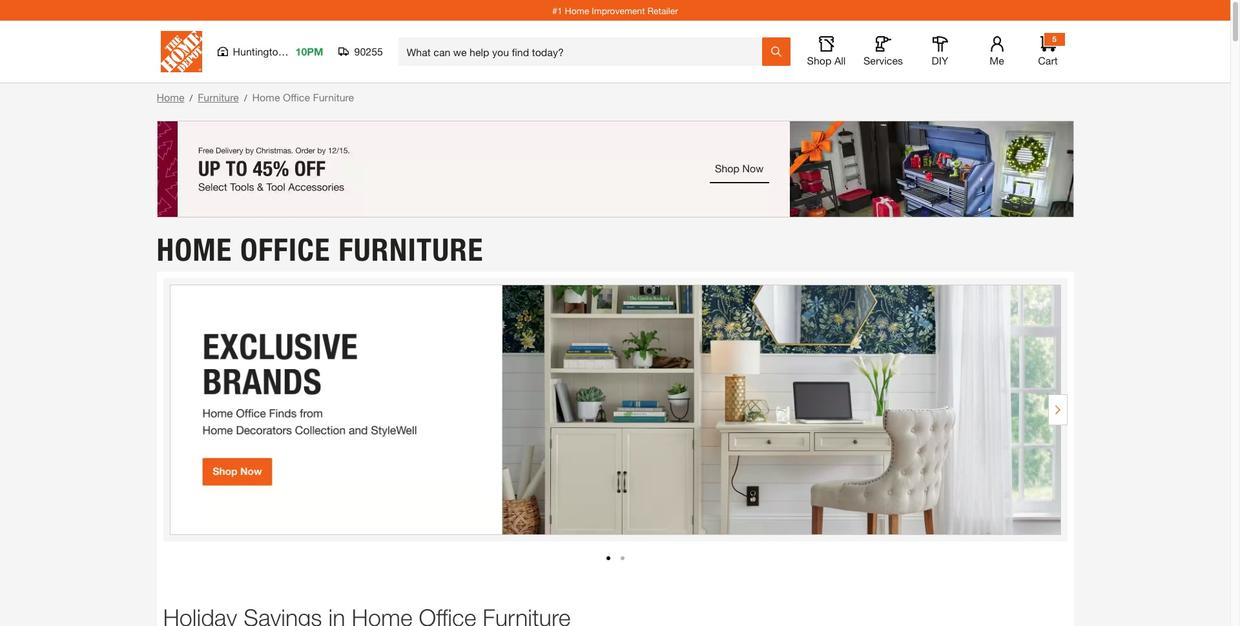 Task type: describe. For each thing, give the bounding box(es) containing it.
diy
[[932, 54, 949, 67]]

sponsored banner image
[[157, 121, 1074, 218]]

huntington
[[233, 45, 284, 57]]

90255
[[354, 45, 383, 57]]

huntington park
[[233, 45, 308, 57]]

shop all
[[807, 54, 846, 67]]

2 / from the left
[[244, 92, 247, 103]]

1 vertical spatial office
[[240, 231, 331, 268]]

home / furniture / home office furniture
[[157, 91, 354, 103]]

home office furniture
[[157, 231, 484, 268]]

services button
[[863, 36, 904, 67]]

furniture link
[[198, 91, 239, 103]]

5
[[1052, 34, 1057, 44]]

#1 home improvement retailer
[[552, 5, 678, 16]]

exclusive brands. home office finds from home decorators collection and stylewell image
[[170, 285, 1061, 536]]

10pm
[[296, 45, 323, 57]]

cart 5
[[1038, 34, 1058, 67]]

shop all button
[[806, 36, 847, 67]]

0 vertical spatial office
[[283, 91, 310, 103]]

1 / from the left
[[190, 92, 193, 103]]

all
[[835, 54, 846, 67]]

cart
[[1038, 54, 1058, 67]]

furniture for /
[[198, 91, 239, 103]]



Task type: locate. For each thing, give the bounding box(es) containing it.
What can we help you find today? search field
[[407, 38, 761, 65]]

shop
[[807, 54, 832, 67]]

/ right home link at the left top
[[190, 92, 193, 103]]

/
[[190, 92, 193, 103], [244, 92, 247, 103]]

park
[[287, 45, 308, 57]]

retailer
[[648, 5, 678, 16]]

90255 button
[[339, 45, 383, 58]]

me button
[[976, 36, 1018, 67]]

#1
[[552, 5, 562, 16]]

services
[[864, 54, 903, 67]]

home link
[[157, 91, 184, 103]]

1 horizontal spatial /
[[244, 92, 247, 103]]

me
[[990, 54, 1004, 67]]

the home depot logo image
[[161, 31, 202, 72]]

0 horizontal spatial /
[[190, 92, 193, 103]]

diy button
[[920, 36, 961, 67]]

improvement
[[592, 5, 645, 16]]

/ right furniture link on the left top
[[244, 92, 247, 103]]

furniture for office
[[339, 231, 484, 268]]

furniture
[[198, 91, 239, 103], [313, 91, 354, 103], [339, 231, 484, 268]]

office
[[283, 91, 310, 103], [240, 231, 331, 268]]

home
[[565, 5, 589, 16], [157, 91, 184, 103], [252, 91, 280, 103], [157, 231, 232, 268]]



Task type: vqa. For each thing, say whether or not it's contained in the screenshot.
stock
no



